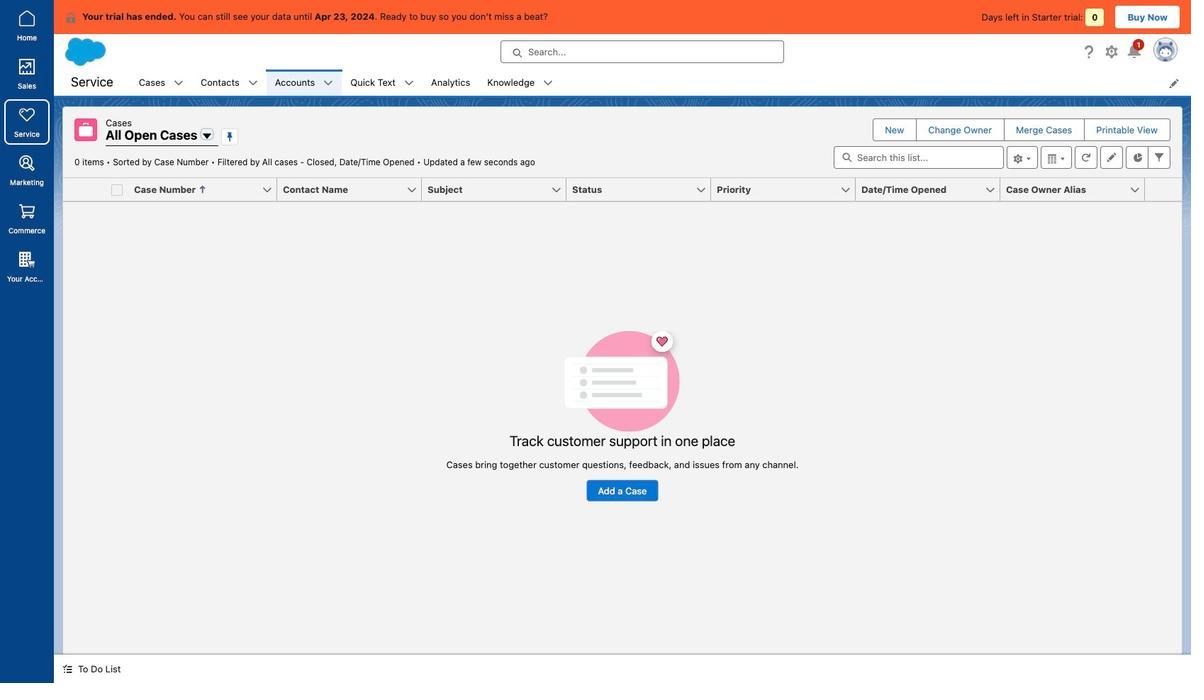 Task type: locate. For each thing, give the bounding box(es) containing it.
cell inside all open cases|cases|list view element
[[106, 178, 128, 201]]

1 vertical spatial text default image
[[248, 78, 258, 88]]

2 list item from the left
[[192, 70, 267, 96]]

status inside all open cases|cases|list view element
[[447, 331, 799, 501]]

status element
[[567, 178, 720, 201]]

case owner alias element
[[1001, 178, 1154, 201]]

subject element
[[422, 178, 575, 201]]

list
[[130, 70, 1192, 96]]

list item
[[130, 70, 192, 96], [192, 70, 267, 96], [267, 70, 342, 96], [342, 70, 423, 96], [479, 70, 562, 96]]

text default image
[[174, 78, 184, 88], [324, 78, 334, 88], [404, 78, 414, 88], [544, 78, 554, 88], [62, 664, 72, 674]]

Search All Open Cases list view. search field
[[834, 146, 1005, 169]]

5 list item from the left
[[479, 70, 562, 96]]

cell
[[106, 178, 128, 201]]

case number element
[[128, 178, 286, 201]]

text default image
[[65, 12, 77, 23], [248, 78, 258, 88]]

status
[[447, 331, 799, 501]]

action element
[[1146, 178, 1183, 201]]

3 list item from the left
[[267, 70, 342, 96]]

item number image
[[63, 178, 106, 201]]

all open cases status
[[74, 157, 424, 167]]

4 list item from the left
[[342, 70, 423, 96]]

0 horizontal spatial text default image
[[65, 12, 77, 23]]



Task type: vqa. For each thing, say whether or not it's contained in the screenshot.
3rd text default icon
yes



Task type: describe. For each thing, give the bounding box(es) containing it.
1 list item from the left
[[130, 70, 192, 96]]

action image
[[1146, 178, 1183, 201]]

1 horizontal spatial text default image
[[248, 78, 258, 88]]

item number element
[[63, 178, 106, 201]]

date/time opened element
[[856, 178, 1009, 201]]

0 vertical spatial text default image
[[65, 12, 77, 23]]

contact name element
[[277, 178, 431, 201]]

priority element
[[712, 178, 865, 201]]

all open cases|cases|list view element
[[62, 106, 1183, 655]]



